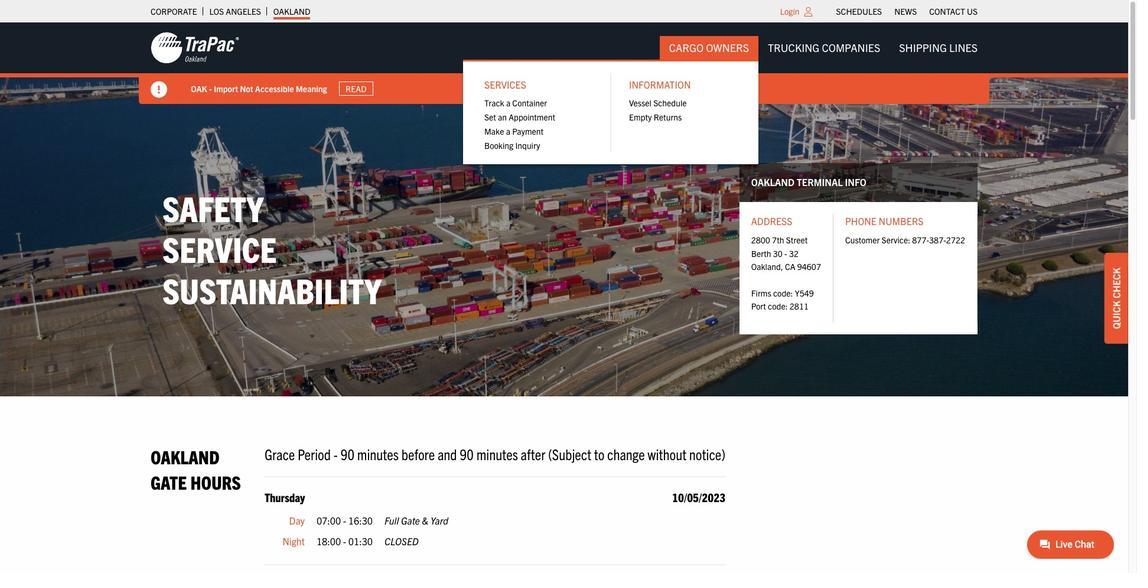Task type: describe. For each thing, give the bounding box(es) containing it.
vessel schedule empty returns
[[629, 98, 687, 122]]

customer service: 877-387-2722
[[845, 235, 965, 245]]

schedule
[[654, 98, 687, 108]]

&
[[422, 514, 428, 526]]

read
[[346, 83, 367, 94]]

phone
[[845, 215, 877, 227]]

- right period
[[334, 444, 338, 463]]

oakland link
[[273, 3, 310, 19]]

angeles
[[226, 6, 261, 17]]

period
[[298, 444, 331, 463]]

menu for information
[[620, 96, 747, 124]]

night
[[283, 535, 305, 547]]

without
[[648, 444, 687, 463]]

contact
[[929, 6, 965, 17]]

empty
[[629, 112, 652, 122]]

container
[[512, 98, 547, 108]]

booking inquiry link
[[475, 138, 602, 152]]

0 vertical spatial code:
[[773, 288, 793, 298]]

oakland for oakland terminal info
[[751, 176, 795, 188]]

services
[[484, 79, 526, 91]]

vessel schedule link
[[620, 96, 747, 110]]

shipping
[[899, 41, 947, 54]]

owners
[[706, 41, 749, 54]]

contact us link
[[929, 3, 978, 19]]

notice)
[[689, 444, 726, 463]]

y549
[[795, 288, 814, 298]]

accessible
[[255, 83, 294, 94]]

1 90 from the left
[[341, 444, 355, 463]]

trucking
[[768, 41, 820, 54]]

and
[[438, 444, 457, 463]]

set an appointment link
[[475, 110, 602, 124]]

services link
[[475, 73, 602, 96]]

corporate link
[[151, 3, 197, 19]]

schedules
[[836, 6, 882, 17]]

service
[[162, 227, 277, 270]]

us
[[967, 6, 978, 17]]

service:
[[882, 235, 910, 245]]

oak - import not accessible meaning
[[191, 83, 327, 94]]

full gate & yard
[[385, 514, 448, 526]]

information link
[[620, 73, 747, 96]]

safety
[[162, 186, 264, 229]]

info
[[845, 176, 867, 188]]

quick check
[[1111, 268, 1123, 329]]

hours
[[191, 470, 241, 493]]

los angeles
[[209, 6, 261, 17]]

16:30
[[348, 514, 373, 526]]

ca
[[785, 261, 796, 272]]

make a payment link
[[475, 124, 602, 138]]

set
[[484, 112, 496, 122]]

- for 16:30
[[343, 514, 346, 526]]

cargo owners menu item
[[463, 36, 759, 164]]

services menu item
[[475, 73, 602, 152]]

day
[[289, 514, 305, 526]]

07:00 - 16:30
[[317, 514, 373, 526]]

32
[[789, 248, 799, 259]]

- for 01:30
[[343, 535, 346, 547]]

booking
[[484, 140, 514, 151]]

shipping lines link
[[890, 36, 987, 60]]

schedules link
[[836, 3, 882, 19]]

oakland terminal info
[[751, 176, 867, 188]]

quick
[[1111, 301, 1123, 329]]

returns
[[654, 112, 682, 122]]

2 90 from the left
[[460, 444, 474, 463]]

18:00
[[317, 535, 341, 547]]

news link
[[895, 3, 917, 19]]

94607
[[797, 261, 821, 272]]

information menu item
[[620, 73, 747, 124]]

numbers
[[879, 215, 924, 227]]

shipping lines
[[899, 41, 978, 54]]

meaning
[[296, 83, 327, 94]]

payment
[[512, 126, 544, 136]]

quick check link
[[1105, 253, 1128, 344]]

gate for full
[[401, 514, 420, 526]]

2 minutes from the left
[[477, 444, 518, 463]]

customer
[[845, 235, 880, 245]]

- inside 2800 7th street berth 30 - 32 oakland, ca 94607
[[785, 248, 787, 259]]

appointment
[[509, 112, 555, 122]]

solid image
[[151, 82, 167, 98]]

inquiry
[[515, 140, 540, 151]]

terminal
[[797, 176, 843, 188]]



Task type: vqa. For each thing, say whether or not it's contained in the screenshot.
thursday
yes



Task type: locate. For each thing, give the bounding box(es) containing it.
2800
[[751, 235, 770, 245]]

banner
[[0, 22, 1137, 164]]

gate
[[151, 470, 187, 493], [401, 514, 420, 526]]

grace
[[265, 444, 295, 463]]

not
[[240, 83, 253, 94]]

1 horizontal spatial gate
[[401, 514, 420, 526]]

phone numbers
[[845, 215, 924, 227]]

1 horizontal spatial oakland
[[273, 6, 310, 17]]

oakland gate hours
[[151, 445, 241, 493]]

grace period - 90 minutes before and 90 minutes after (subject to change without notice)
[[265, 444, 726, 463]]

oakland
[[273, 6, 310, 17], [751, 176, 795, 188], [151, 445, 220, 468]]

safety service sustainability
[[162, 186, 382, 311]]

0 horizontal spatial oakland
[[151, 445, 220, 468]]

oakland up address
[[751, 176, 795, 188]]

full
[[385, 514, 399, 526]]

menu bar inside 'banner'
[[463, 36, 987, 164]]

0 horizontal spatial minutes
[[357, 444, 399, 463]]

trucking companies
[[768, 41, 880, 54]]

track
[[484, 98, 504, 108]]

oakland for oakland gate hours
[[151, 445, 220, 468]]

2722
[[946, 235, 965, 245]]

oakland up hours
[[151, 445, 220, 468]]

menu bar containing cargo owners
[[463, 36, 987, 164]]

news
[[895, 6, 917, 17]]

corporate
[[151, 6, 197, 17]]

387-
[[929, 235, 946, 245]]

- right oak
[[209, 83, 212, 94]]

firms
[[751, 288, 771, 298]]

vessel
[[629, 98, 652, 108]]

minutes left before
[[357, 444, 399, 463]]

a right make
[[506, 126, 510, 136]]

menu for cargo owners
[[463, 60, 759, 164]]

1 vertical spatial menu bar
[[463, 36, 987, 164]]

2811
[[790, 301, 809, 312]]

thursday
[[265, 490, 305, 504]]

make
[[484, 126, 504, 136]]

01:30
[[348, 535, 373, 547]]

los
[[209, 6, 224, 17]]

menu
[[463, 60, 759, 164], [475, 96, 602, 152], [620, 96, 747, 124]]

1 a from the top
[[506, 98, 511, 108]]

login
[[780, 6, 800, 17]]

check
[[1111, 268, 1123, 298]]

2 a from the top
[[506, 126, 510, 136]]

18:00 - 01:30
[[317, 535, 373, 547]]

berth
[[751, 248, 771, 259]]

empty returns link
[[620, 110, 747, 124]]

lines
[[949, 41, 978, 54]]

oakland for oakland
[[273, 6, 310, 17]]

banner containing cargo owners
[[0, 22, 1137, 164]]

change
[[607, 444, 645, 463]]

track a container link
[[475, 96, 602, 110]]

cargo owners link
[[660, 36, 759, 60]]

sustainability
[[162, 268, 382, 311]]

address
[[751, 215, 792, 227]]

read link
[[339, 81, 373, 96]]

07:00
[[317, 514, 341, 526]]

cargo
[[669, 41, 704, 54]]

a right track
[[506, 98, 511, 108]]

after
[[521, 444, 545, 463]]

oak
[[191, 83, 207, 94]]

1 vertical spatial a
[[506, 126, 510, 136]]

1 vertical spatial oakland
[[751, 176, 795, 188]]

7th
[[772, 235, 784, 245]]

minutes
[[357, 444, 399, 463], [477, 444, 518, 463]]

- left the 01:30
[[343, 535, 346, 547]]

gate left &
[[401, 514, 420, 526]]

2 vertical spatial oakland
[[151, 445, 220, 468]]

90 right period
[[341, 444, 355, 463]]

a
[[506, 98, 511, 108], [506, 126, 510, 136]]

oakland inside the oakland gate hours
[[151, 445, 220, 468]]

0 vertical spatial menu bar
[[830, 3, 984, 19]]

port
[[751, 301, 766, 312]]

oakland right "angeles"
[[273, 6, 310, 17]]

1 vertical spatial gate
[[401, 514, 420, 526]]

street
[[786, 235, 808, 245]]

information
[[629, 79, 691, 91]]

menu containing vessel schedule
[[620, 96, 747, 124]]

877-
[[912, 235, 929, 245]]

menu for services
[[475, 96, 602, 152]]

menu containing services
[[463, 60, 759, 164]]

import
[[214, 83, 238, 94]]

oakland image
[[151, 31, 239, 64]]

0 horizontal spatial gate
[[151, 470, 187, 493]]

menu bar
[[830, 3, 984, 19], [463, 36, 987, 164]]

menu containing track a container
[[475, 96, 602, 152]]

90
[[341, 444, 355, 463], [460, 444, 474, 463]]

1 horizontal spatial 90
[[460, 444, 474, 463]]

los angeles link
[[209, 3, 261, 19]]

gate inside the oakland gate hours
[[151, 470, 187, 493]]

light image
[[804, 7, 813, 17]]

an
[[498, 112, 507, 122]]

before
[[402, 444, 435, 463]]

cargo owners
[[669, 41, 749, 54]]

yard
[[431, 514, 448, 526]]

90 right the and
[[460, 444, 474, 463]]

code:
[[773, 288, 793, 298], [768, 301, 788, 312]]

gate for oakland
[[151, 470, 187, 493]]

2 horizontal spatial oakland
[[751, 176, 795, 188]]

gate left hours
[[151, 470, 187, 493]]

menu bar containing schedules
[[830, 3, 984, 19]]

code: right the port
[[768, 301, 788, 312]]

- left the 32
[[785, 248, 787, 259]]

code: up 2811
[[773, 288, 793, 298]]

1 horizontal spatial minutes
[[477, 444, 518, 463]]

1 vertical spatial code:
[[768, 301, 788, 312]]

contact us
[[929, 6, 978, 17]]

0 vertical spatial oakland
[[273, 6, 310, 17]]

0 vertical spatial a
[[506, 98, 511, 108]]

companies
[[822, 41, 880, 54]]

0 horizontal spatial 90
[[341, 444, 355, 463]]

1 minutes from the left
[[357, 444, 399, 463]]

track a container set an appointment make a payment booking inquiry
[[484, 98, 555, 151]]

to
[[594, 444, 605, 463]]

oakland,
[[751, 261, 783, 272]]

0 vertical spatial gate
[[151, 470, 187, 493]]

minutes left after
[[477, 444, 518, 463]]

30
[[773, 248, 783, 259]]

2800 7th street berth 30 - 32 oakland, ca 94607
[[751, 235, 821, 272]]

- for import
[[209, 83, 212, 94]]

- left 16:30 at the left bottom of page
[[343, 514, 346, 526]]



